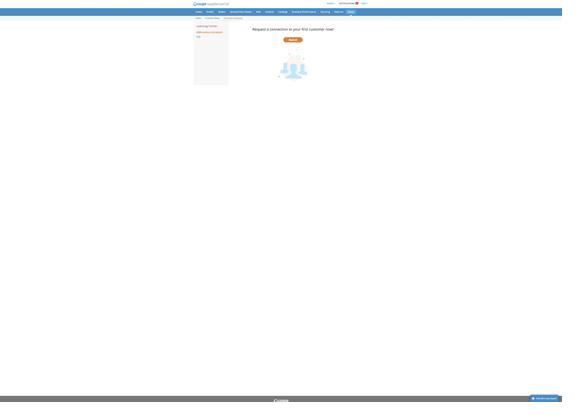 Task type: vqa. For each thing, say whether or not it's contained in the screenshot.
first recent from left
no



Task type: describe. For each thing, give the bounding box(es) containing it.
setup link
[[433, 12, 446, 18]]

coupa supplier portal image
[[239, 1, 289, 10]]

asn
[[321, 13, 326, 17]]

orders
[[273, 13, 282, 17]]

sourcing link
[[399, 12, 415, 18]]

orders link
[[271, 12, 285, 18]]

learning center
[[246, 30, 272, 35]]

setup
[[436, 13, 443, 17]]

performance
[[378, 13, 396, 17]]

service/time sheets
[[288, 13, 315, 17]]

center
[[261, 30, 272, 35]]

invoices
[[332, 13, 343, 17]]

business
[[366, 13, 377, 17]]

service/time
[[288, 13, 305, 17]]



Task type: locate. For each thing, give the bounding box(es) containing it.
profile
[[259, 13, 267, 17]]

sourcing
[[401, 13, 413, 17]]

add-
[[419, 13, 425, 17]]

catalogs link
[[346, 12, 362, 18]]

add-ons link
[[416, 12, 432, 18]]

sheets
[[306, 13, 315, 17]]

invoices link
[[329, 12, 345, 18]]

service/time sheets link
[[286, 12, 317, 18]]

profile link
[[256, 12, 270, 18]]

asn link
[[318, 12, 329, 18]]

learning
[[246, 30, 260, 35]]

home link
[[242, 12, 256, 18]]

catalogs
[[348, 13, 360, 17]]

business performance link
[[363, 12, 398, 18]]

ons
[[425, 13, 430, 17]]

add-ons
[[419, 13, 430, 17]]

navigation
[[408, 1, 462, 8]]

home
[[245, 13, 253, 17]]

business performance
[[366, 13, 396, 17]]



